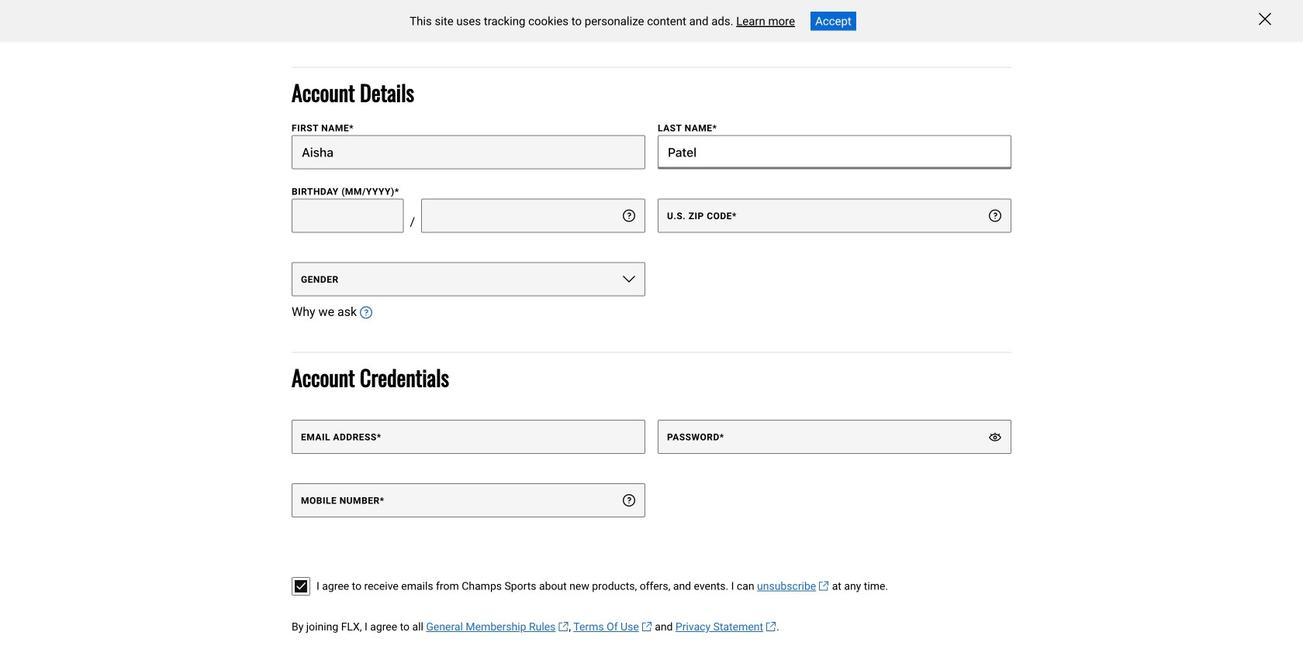 Task type: locate. For each thing, give the bounding box(es) containing it.
more information image
[[623, 210, 635, 222], [989, 210, 1001, 222], [360, 307, 372, 319]]

required element
[[349, 123, 354, 134], [712, 123, 717, 134], [732, 211, 737, 222], [377, 433, 381, 443], [720, 433, 724, 443], [380, 496, 384, 507]]

1 horizontal spatial more information image
[[623, 210, 635, 222]]

0 horizontal spatial more information image
[[360, 307, 372, 319]]

more information image
[[623, 495, 635, 507]]

None telephone field
[[292, 484, 645, 518]]

None text field
[[292, 135, 645, 169], [658, 135, 1011, 169], [292, 199, 404, 233], [292, 135, 645, 169], [658, 135, 1011, 169], [292, 199, 404, 233]]

None email field
[[292, 421, 645, 455]]

2 horizontal spatial more information image
[[989, 210, 1001, 222]]

None password field
[[658, 421, 1011, 455]]

None text field
[[421, 199, 645, 233], [658, 199, 1011, 233], [421, 199, 645, 233], [658, 199, 1011, 233]]



Task type: vqa. For each thing, say whether or not it's contained in the screenshot.
More Information icon
yes



Task type: describe. For each thing, give the bounding box(es) containing it.
show password image
[[989, 431, 1001, 444]]

close image
[[1259, 13, 1271, 25]]

cookie banner region
[[0, 0, 1303, 42]]



